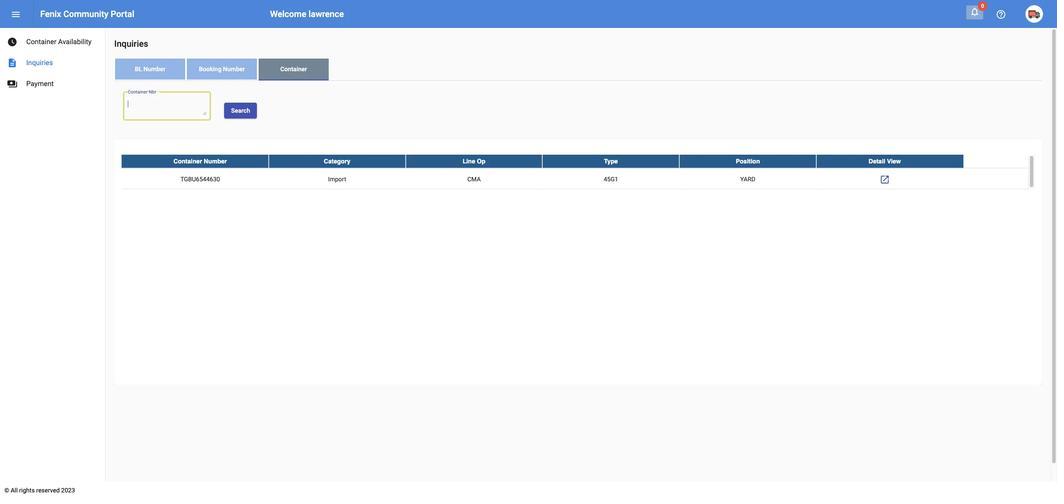 Task type: locate. For each thing, give the bounding box(es) containing it.
navigation
[[0, 28, 105, 95]]

line op column header
[[406, 155, 543, 168]]

None text field
[[128, 100, 206, 115]]

fenix community portal
[[40, 9, 134, 19]]

inquiries
[[114, 39, 148, 49], [26, 59, 53, 67]]

tgbu6544630
[[180, 176, 220, 183]]

no color image up watch_later
[[11, 9, 21, 20]]

no color image inside help_outline popup button
[[996, 9, 1007, 20]]

view
[[887, 158, 901, 165]]

number
[[144, 66, 166, 73], [223, 66, 245, 73], [204, 158, 227, 165]]

number right 'booking'
[[223, 66, 245, 73]]

navigation containing watch_later
[[0, 28, 105, 95]]

help_outline
[[996, 9, 1007, 20]]

position column header
[[680, 155, 817, 168]]

no color image containing notifications_none
[[970, 7, 980, 17]]

reserved
[[36, 488, 60, 495]]

2023
[[61, 488, 75, 495]]

welcome
[[270, 9, 306, 19]]

1 horizontal spatial container
[[174, 158, 202, 165]]

booking
[[199, 66, 221, 73]]

no color image right notifications_none popup button
[[996, 9, 1007, 20]]

no color image
[[970, 7, 980, 17], [11, 9, 21, 20], [996, 9, 1007, 20], [7, 37, 18, 47]]

2 vertical spatial container
[[174, 158, 202, 165]]

no color image containing menu
[[11, 9, 21, 20]]

bl number
[[135, 66, 166, 73]]

no color image down detail view
[[880, 175, 890, 185]]

2 horizontal spatial container
[[280, 66, 307, 73]]

no color image inside navigation
[[7, 37, 18, 47]]

type column header
[[543, 155, 680, 168]]

no color image containing payments
[[7, 79, 18, 89]]

no color image for help_outline popup button
[[996, 9, 1007, 20]]

45g1
[[604, 176, 618, 183]]

number for bl number
[[144, 66, 166, 73]]

inquiries up bl
[[114, 39, 148, 49]]

payments
[[7, 79, 18, 89]]

availability
[[58, 38, 92, 46]]

number right bl
[[144, 66, 166, 73]]

no color image left help_outline popup button
[[970, 7, 980, 17]]

1 vertical spatial inquiries
[[26, 59, 53, 67]]

1 vertical spatial no color image
[[7, 79, 18, 89]]

no color image up description
[[7, 37, 18, 47]]

container inside column header
[[174, 158, 202, 165]]

1 vertical spatial container
[[280, 66, 307, 73]]

inquiries up payment
[[26, 59, 53, 67]]

0 vertical spatial inquiries
[[114, 39, 148, 49]]

container
[[26, 38, 56, 46], [280, 66, 307, 73], [174, 158, 202, 165]]

0 horizontal spatial container
[[26, 38, 56, 46]]

search button
[[224, 103, 257, 119]]

open_in_new button
[[876, 171, 894, 188]]

no color image down description
[[7, 79, 18, 89]]

0 vertical spatial container
[[26, 38, 56, 46]]

welcome lawrence
[[270, 9, 344, 19]]

watch_later
[[7, 37, 18, 47]]

bl
[[135, 66, 142, 73]]

no color image containing watch_later
[[7, 37, 18, 47]]

open_in_new grid
[[121, 155, 1035, 190]]

no color image for notifications_none popup button
[[970, 7, 980, 17]]

number inside column header
[[204, 158, 227, 165]]

no color image down watch_later
[[7, 58, 18, 68]]

row containing container number
[[121, 155, 1028, 168]]

booking number
[[199, 66, 245, 73]]

type
[[604, 158, 618, 165]]

position
[[736, 158, 760, 165]]

0 horizontal spatial inquiries
[[26, 59, 53, 67]]

no color image containing help_outline
[[996, 9, 1007, 20]]

community
[[63, 9, 108, 19]]

no color image containing open_in_new
[[880, 175, 890, 185]]

container for container number
[[174, 158, 202, 165]]

no color image for inquiries
[[7, 58, 18, 68]]

number up tgbu6544630
[[204, 158, 227, 165]]

no color image
[[7, 58, 18, 68], [7, 79, 18, 89], [880, 175, 890, 185]]

1 horizontal spatial inquiries
[[114, 39, 148, 49]]

0 vertical spatial no color image
[[7, 58, 18, 68]]

open_in_new row
[[121, 168, 1028, 190]]

no color image inside menu button
[[11, 9, 21, 20]]

portal
[[111, 9, 134, 19]]

2 vertical spatial no color image
[[880, 175, 890, 185]]

© all rights reserved 2023
[[4, 488, 75, 495]]

help_outline button
[[993, 5, 1010, 23]]

payment
[[26, 80, 54, 88]]

line
[[463, 158, 475, 165]]

no color image containing description
[[7, 58, 18, 68]]

no color image inside notifications_none popup button
[[970, 7, 980, 17]]

open_in_new
[[880, 175, 890, 185]]

row
[[121, 155, 1028, 168]]

yard
[[740, 176, 756, 183]]

inquiries inside navigation
[[26, 59, 53, 67]]

container inside navigation
[[26, 38, 56, 46]]

fenix
[[40, 9, 61, 19]]

detail view
[[869, 158, 901, 165]]



Task type: describe. For each thing, give the bounding box(es) containing it.
menu
[[11, 9, 21, 20]]

container number column header
[[121, 155, 269, 168]]

detail view column header
[[817, 155, 964, 168]]

all
[[11, 488, 18, 495]]

line op
[[463, 158, 486, 165]]

©
[[4, 488, 9, 495]]

rights
[[19, 488, 35, 495]]

bl number tab panel
[[114, 81, 1042, 385]]

description
[[7, 58, 18, 68]]

container availability
[[26, 38, 92, 46]]

container for container availability
[[26, 38, 56, 46]]

no color image inside open_in_new button
[[880, 175, 890, 185]]

container for container
[[280, 66, 307, 73]]

op
[[477, 158, 486, 165]]

category column header
[[269, 155, 406, 168]]

no color image for payment
[[7, 79, 18, 89]]

menu button
[[7, 5, 25, 23]]

search
[[231, 107, 250, 114]]

container number
[[174, 158, 227, 165]]

notifications_none
[[970, 7, 980, 17]]

number for booking number
[[223, 66, 245, 73]]

detail
[[869, 158, 886, 165]]

lawrence
[[309, 9, 344, 19]]

notifications_none button
[[966, 5, 984, 20]]

category
[[324, 158, 350, 165]]

import
[[328, 176, 346, 183]]

no color image for menu button at the left top of the page
[[11, 9, 21, 20]]

cma
[[467, 176, 481, 183]]

booking number tab panel
[[114, 81, 1042, 385]]

number for container number
[[204, 158, 227, 165]]



Task type: vqa. For each thing, say whether or not it's contained in the screenshot.
the topmost Container
yes



